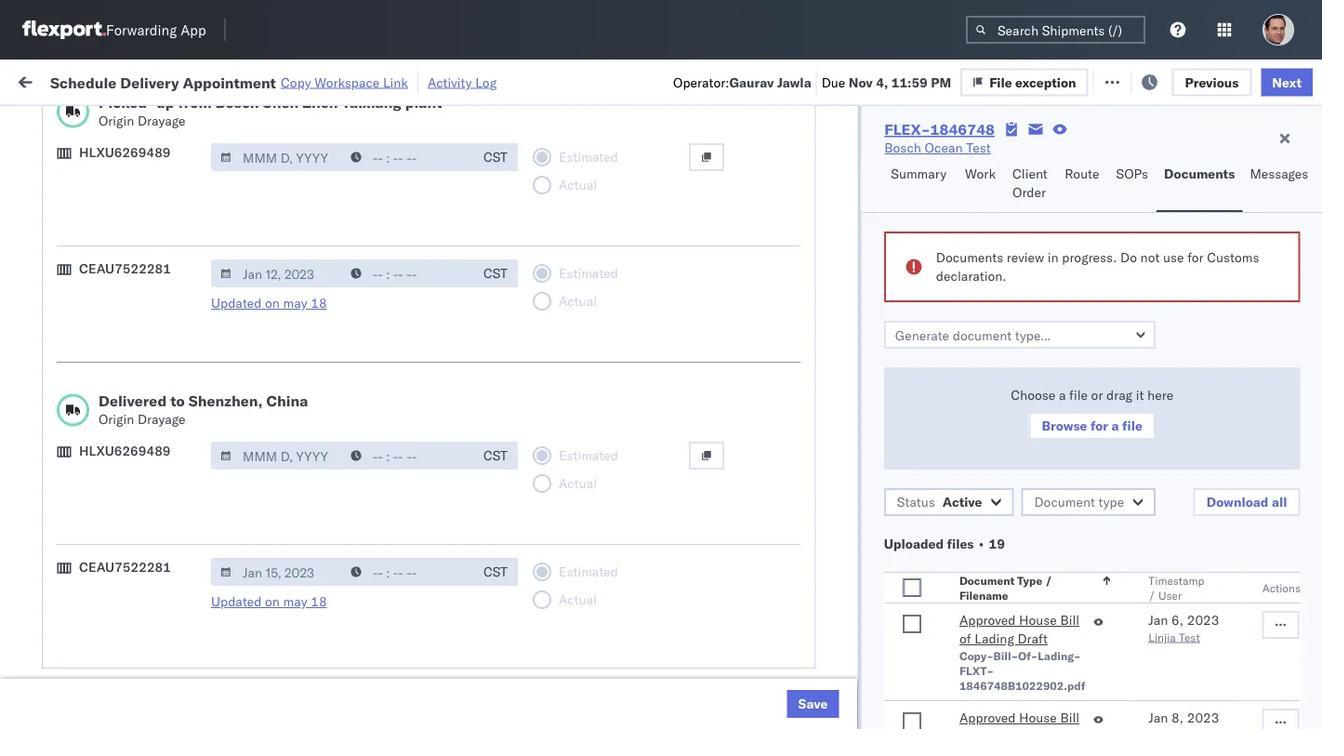 Task type: vqa. For each thing, say whether or not it's contained in the screenshot.
the Work to the right
yes



Task type: describe. For each thing, give the bounding box(es) containing it.
jan down linjia in the bottom right of the page
[[1149, 710, 1168, 726]]

next
[[1273, 74, 1302, 90]]

documents for documents
[[1165, 166, 1236, 182]]

flex- for schedule delivery appointment link associated with 11:59 pm pdt, nov 4, 2022
[[1027, 268, 1067, 285]]

dec for confirm pickup from los angeles, ca
[[386, 473, 411, 489]]

messages button
[[1243, 157, 1319, 212]]

from for fifth schedule pickup from los angeles, ca link from the bottom of the page
[[145, 217, 172, 233]]

origin inside picked-up from bosch shen zhen taixiang plant origin drayage
[[99, 113, 134, 129]]

flex- for 4th schedule pickup from los angeles, ca link from the top
[[1027, 391, 1067, 407]]

flexport demo consignee
[[690, 555, 843, 571]]

lhuu7894563, for schedule pickup from los angeles, ca
[[1146, 391, 1242, 407]]

appointment up status : ready for work, blocked, in progress
[[183, 73, 276, 91]]

1 approved house bill of lading draft from the top
[[959, 612, 1079, 647]]

test inside 'jan 6, 2023 linjia test'
[[1179, 630, 1200, 644]]

flex- for fifth schedule pickup from los angeles, ca link from the bottom of the page
[[1027, 227, 1067, 244]]

ca for confirm pickup from los angeles, ca link
[[43, 481, 60, 498]]

/ inside the timestamp / user
[[1149, 588, 1155, 602]]

4 flex-1889466 from the top
[[1027, 514, 1123, 530]]

2 of from the top
[[959, 728, 971, 729]]

a inside button
[[1112, 418, 1119, 434]]

11:59 pm pst, dec 13, 2022 for schedule delivery appointment
[[299, 432, 478, 448]]

bill-
[[993, 649, 1018, 663]]

1 vertical spatial 8,
[[1171, 710, 1184, 726]]

2 lading from the top
[[974, 728, 1014, 729]]

lhuu7894563, for schedule delivery appointment
[[1146, 432, 1242, 448]]

flex-1846748 down progress.
[[1027, 268, 1123, 285]]

client for client name
[[690, 152, 720, 166]]

0 vertical spatial on
[[475, 72, 490, 88]]

1 cst from the top
[[484, 149, 508, 165]]

upload
[[43, 340, 85, 356]]

snoozed no
[[385, 115, 451, 129]]

from for 6th schedule pickup from los angeles, ca link from the bottom of the page
[[145, 176, 172, 193]]

flex- for "schedule pickup from rotterdam, netherlands" link on the bottom of the page
[[1027, 637, 1067, 653]]

linjia
[[1149, 630, 1176, 644]]

from for "schedule pickup from rotterdam, netherlands" link on the bottom of the page
[[145, 626, 172, 643]]

schedule delivery appointment copy workspace link
[[50, 73, 408, 91]]

pst, down 11:59 pm pst, jan 12, 2023
[[355, 596, 383, 612]]

los for third schedule pickup from los angeles, ca link from the top
[[175, 299, 196, 315]]

jan inside 'jan 6, 2023 linjia test'
[[1149, 612, 1168, 628]]

work,
[[195, 115, 225, 129]]

5 schedule pickup from los angeles, ca link from the top
[[43, 544, 264, 581]]

import
[[156, 72, 199, 88]]

4 schedule pickup from los angeles, ca link from the top
[[43, 380, 264, 417]]

1 draft from the top
[[1018, 631, 1048, 647]]

2023 inside 'jan 6, 2023 linjia test'
[[1187, 612, 1219, 628]]

9 resize handle column header from the left
[[1289, 144, 1311, 729]]

customs inside documents review in progress. do not use for customs declaration.
[[1207, 249, 1259, 266]]

2 1889466 from the top
[[1067, 432, 1123, 448]]

browse for a file
[[1042, 418, 1142, 434]]

account for schedule pickup from rotterdam, netherlands
[[907, 637, 956, 653]]

bookings test consignee
[[811, 555, 959, 571]]

to for default
[[586, 72, 598, 88]]

in
[[277, 115, 287, 129]]

3 resize handle column header from the left
[[538, 144, 560, 729]]

nov for schedule pickup from los angeles, ca
[[395, 309, 419, 326]]

ca for 2nd schedule pickup from los angeles, ca link from the bottom of the page
[[43, 563, 60, 579]]

1 lading from the top
[[974, 631, 1014, 647]]

2023 for vandelay west
[[442, 678, 474, 694]]

los for 6th schedule pickup from los angeles, ca link from the bottom of the page
[[175, 176, 196, 193]]

1 1889466 from the top
[[1067, 391, 1123, 407]]

2 -- : -- -- text field from the top
[[341, 259, 473, 287]]

2 flex-1889466 from the top
[[1027, 432, 1123, 448]]

pst, right 4:00
[[355, 473, 383, 489]]

3 ocean fcl from the top
[[569, 309, 634, 326]]

mode
[[569, 152, 598, 166]]

23, for jan
[[410, 596, 430, 612]]

los for 4th schedule pickup from los angeles, ca link from the top
[[175, 381, 196, 397]]

schedule inside the schedule pickup from rotterdam, netherlands
[[43, 626, 98, 643]]

1846748 down documents review in progress. do not use for customs declaration.
[[1067, 309, 1123, 326]]

pdt, for schedule pickup from los angeles, ca
[[363, 309, 392, 326]]

angeles, for first schedule pickup from los angeles, ca link from the bottom
[[200, 667, 251, 684]]

operator:
[[673, 74, 730, 90]]

angeles, for fifth schedule pickup from los angeles, ca link from the bottom of the page
[[200, 217, 251, 233]]

pickup for 6th schedule pickup from los angeles, ca button
[[101, 667, 141, 684]]

689
[[362, 72, 386, 88]]

angeles, for third schedule pickup from los angeles, ca link from the top
[[200, 299, 251, 315]]

4 cst from the top
[[484, 564, 508, 580]]

1 vertical spatial actions
[[1262, 581, 1301, 595]]

0 horizontal spatial for
[[177, 115, 192, 129]]

copy-bill-of-lading- flxt- 1846748b1022902.pdf
[[959, 649, 1085, 692]]

client name button
[[681, 148, 783, 166]]

use
[[1163, 249, 1184, 266]]

1893174
[[1067, 555, 1123, 571]]

4:00
[[299, 473, 328, 489]]

previous
[[1185, 74, 1239, 90]]

flex-1846748 for third schedule pickup from los angeles, ca link from the top
[[1027, 309, 1123, 326]]

updated for drayage
[[211, 593, 262, 610]]

8:30 pm pst, jan 23, 2023
[[299, 596, 466, 612]]

client order button
[[1005, 157, 1058, 212]]

nov for upload customs clearance documents
[[394, 350, 418, 366]]

schedule pickup from los angeles, ca for first schedule pickup from los angeles, ca link from the bottom
[[43, 667, 251, 702]]

west
[[868, 678, 898, 694]]

4 ocean fcl from the top
[[569, 350, 634, 366]]

4 lhuu7894563, uetu523847 from the top
[[1146, 513, 1323, 530]]

mbl/maw button
[[1258, 148, 1323, 166]]

flex-1846748 for fifth schedule pickup from los angeles, ca link from the bottom of the page
[[1027, 227, 1123, 244]]

not
[[1140, 249, 1160, 266]]

documents inside upload customs clearance documents
[[43, 359, 110, 375]]

reset
[[547, 72, 583, 88]]

delivered
[[99, 392, 167, 410]]

delivery for 11:59 pm pdt, nov 4, 2022
[[101, 267, 149, 284]]

flex- for schedule delivery appointment link associated with 8:30 pm pst, jan 23, 2023
[[1027, 596, 1067, 612]]

schedule delivery appointment link for 8:30 pm pst, jan 23, 2023
[[43, 594, 229, 612]]

mode button
[[560, 148, 662, 166]]

status active
[[897, 494, 982, 510]]

karl for schedule delivery appointment
[[971, 596, 994, 612]]

19
[[989, 536, 1005, 552]]

resize handle column header for flex id button
[[1114, 144, 1137, 729]]

schedule delivery appointment button for 11:59 pm pdt, nov 4, 2022
[[43, 266, 229, 287]]

1846748 down route
[[1067, 186, 1123, 203]]

angeles, for confirm pickup from los angeles, ca link
[[192, 463, 243, 479]]

flex-2130387 for schedule delivery appointment
[[1027, 596, 1123, 612]]

flxt-
[[959, 664, 994, 678]]

1 flex-1889466 from the top
[[1027, 391, 1123, 407]]

pickup for fifth schedule pickup from los angeles, ca button from the bottom of the page
[[101, 217, 141, 233]]

4, for schedule delivery appointment
[[423, 268, 435, 285]]

11:59 pm pst, jan 24, 2023
[[299, 678, 474, 694]]

fcl for schedule delivery appointment link associated with 8:30 pm pst, jan 23, 2023
[[611, 596, 634, 612]]

6 schedule pickup from los angeles, ca button from the top
[[43, 666, 264, 705]]

vandelay west
[[811, 678, 898, 694]]

updated on may 18 button for china
[[211, 593, 327, 610]]

do
[[1120, 249, 1137, 266]]

3 mmm d, yyyy text field from the top
[[211, 558, 343, 586]]

ceau7522281 for delivered to shenzhen, china
[[79, 559, 171, 575]]

4 abcdefg from the top
[[1267, 514, 1323, 530]]

container numbers button
[[1137, 140, 1239, 174]]

abcdefg for confirm pickup from los angeles, ca
[[1267, 473, 1323, 489]]

1 ocean fcl from the top
[[569, 186, 634, 203]]

delivery inside "link"
[[94, 513, 141, 529]]

from for confirm pickup from los angeles, ca link
[[137, 463, 164, 479]]

message (0)
[[270, 72, 346, 88]]

all
[[1272, 494, 1287, 510]]

download all
[[1207, 494, 1287, 510]]

here
[[1147, 387, 1173, 403]]

1846748 up progress.
[[1067, 227, 1123, 244]]

msdu7304509
[[1146, 554, 1241, 571]]

flex-1662119
[[1027, 678, 1123, 694]]

pst, down 11:00 pm pst, nov 8, 2022
[[363, 391, 391, 407]]

2 hlxu626948 from the top
[[1245, 268, 1323, 284]]

numbers
[[1146, 160, 1192, 173]]

browse for a file button
[[1029, 412, 1155, 440]]

fcl for schedule delivery appointment link corresponding to 11:59 pm pst, dec 13, 2022
[[611, 432, 634, 448]]

schedule pickup from los angeles, ca for fifth schedule pickup from los angeles, ca link from the bottom of the page
[[43, 217, 251, 252]]

pst, right 11:00
[[363, 350, 391, 366]]

user
[[1158, 588, 1182, 602]]

0 vertical spatial 4,
[[876, 74, 888, 90]]

documents review in progress. do not use for customs declaration.
[[936, 249, 1259, 284]]

plant
[[405, 93, 442, 112]]

2022 for fourth schedule pickup from los angeles, ca button from the top of the page
[[445, 391, 478, 407]]

3 schedule pickup from los angeles, ca link from the top
[[43, 298, 264, 335]]

copy
[[281, 74, 311, 90]]

5 ocean fcl from the top
[[569, 432, 634, 448]]

maeu940 for schedule delivery appointment
[[1267, 596, 1323, 612]]

filtered
[[19, 114, 64, 130]]

2 bill from the top
[[1060, 710, 1079, 726]]

1 schedule pickup from los angeles, ca button from the top
[[43, 175, 264, 214]]

689 at risk
[[362, 72, 426, 88]]

my work
[[18, 67, 101, 93]]

lading-
[[1038, 649, 1081, 663]]

2130387 for schedule pickup from rotterdam, netherlands
[[1067, 637, 1123, 653]]

copy-
[[959, 649, 993, 663]]

0 vertical spatial actions
[[1267, 152, 1305, 166]]

clearance
[[144, 340, 204, 356]]

action
[[1259, 72, 1300, 88]]

2 approved house bill of lading draft from the top
[[959, 710, 1079, 729]]

choose a file or drag it here
[[1011, 387, 1173, 403]]

document for document type / filename
[[959, 573, 1014, 587]]

ca for third schedule pickup from los angeles, ca link from the top
[[43, 318, 60, 334]]

angeles, for 4th schedule pickup from los angeles, ca link from the top
[[200, 381, 251, 397]]

work button
[[958, 157, 1005, 212]]

test1234 for third schedule pickup from los angeles, ca link from the top
[[1267, 309, 1323, 326]]

1 bill from the top
[[1060, 612, 1079, 628]]

on for delivered to shenzhen, china
[[265, 593, 280, 610]]

filtered by:
[[19, 114, 85, 130]]

2022 for third schedule pickup from los angeles, ca button from the top
[[438, 309, 470, 326]]

2 ceau7522281, from the top
[[1146, 268, 1241, 284]]

type
[[1098, 494, 1124, 510]]

karl for schedule pickup from rotterdam, netherlands
[[971, 637, 994, 653]]

9 fcl from the top
[[611, 678, 634, 694]]

may for bosch
[[283, 295, 308, 311]]

1 -- : -- -- text field from the top
[[341, 143, 473, 171]]

los for 2nd schedule pickup from los angeles, ca link from the bottom of the page
[[175, 545, 196, 561]]

angeles, for 2nd schedule pickup from los angeles, ca link from the bottom of the page
[[200, 545, 251, 561]]

mbl/maw
[[1267, 152, 1323, 166]]

batch action button
[[1190, 67, 1312, 94]]

in
[[1048, 249, 1059, 266]]

declaration.
[[936, 268, 1007, 284]]

ceau7522281, hlxu626948 for third schedule pickup from los angeles, ca link from the top
[[1146, 309, 1323, 325]]

pst, left 24,
[[363, 678, 391, 694]]

integration test account - karl lagerfeld for schedule delivery appointment
[[811, 596, 1053, 612]]

5 schedule pickup from los angeles, ca button from the top
[[43, 544, 264, 583]]

choose
[[1011, 387, 1055, 403]]

1846748 up or
[[1067, 350, 1123, 366]]

forwarding app
[[106, 21, 206, 39]]

order
[[1013, 184, 1046, 200]]

1 schedule pickup from los angeles, ca link from the top
[[43, 175, 264, 213]]

mmm d, yyyy text field for china
[[211, 442, 343, 470]]

3 1889466 from the top
[[1067, 473, 1123, 489]]

to for shenzhen,
[[170, 392, 185, 410]]

0 horizontal spatial 8,
[[422, 350, 434, 366]]

flex- for upload customs clearance documents link
[[1027, 350, 1067, 366]]

message
[[270, 72, 322, 88]]

download all button
[[1194, 488, 1300, 516]]

hlxu626948 for third schedule pickup from los angeles, ca button from the top
[[1245, 309, 1323, 325]]

2 test1234 from the top
[[1267, 268, 1323, 285]]

for inside documents review in progress. do not use for customs declaration.
[[1187, 249, 1204, 266]]

9 ocean fcl from the top
[[569, 678, 634, 694]]

name
[[723, 152, 753, 166]]

document type button
[[1021, 488, 1156, 516]]

0 horizontal spatial work
[[202, 72, 234, 88]]

2 house from the top
[[1019, 710, 1057, 726]]

confirm pickup from los angeles, ca button
[[43, 462, 264, 501]]

snooze
[[504, 152, 541, 166]]

flex-1846748 up the "summary"
[[885, 120, 995, 139]]

2 schedule pickup from los angeles, ca link from the top
[[43, 216, 264, 253]]

0 horizontal spatial file
[[1069, 387, 1088, 403]]

active
[[943, 494, 982, 510]]

vandelay for vandelay
[[690, 678, 744, 694]]

delivery for 8:30 pm pst, jan 23, 2023
[[101, 595, 149, 611]]

3 flex-1889466 from the top
[[1027, 473, 1123, 489]]

2 cst from the top
[[484, 265, 508, 281]]

schedule delivery appointment for 11:59 pm pdt, nov 4, 2022
[[43, 267, 229, 284]]

6 schedule pickup from los angeles, ca link from the top
[[43, 666, 264, 704]]

ceau7522281, hlxu626948 for fifth schedule pickup from los angeles, ca link from the bottom of the page
[[1146, 227, 1323, 243]]

0 vertical spatial a
[[1059, 387, 1066, 403]]

ca for fifth schedule pickup from los angeles, ca link from the bottom of the page
[[43, 236, 60, 252]]

ceau7522281, for upload customs clearance documents button
[[1146, 350, 1241, 366]]

1846748 down progress.
[[1067, 268, 1123, 285]]

7 ocean fcl from the top
[[569, 555, 634, 571]]

1 house from the top
[[1019, 612, 1057, 628]]

/ inside document type / filename
[[1045, 573, 1052, 587]]



Task type: locate. For each thing, give the bounding box(es) containing it.
1 ceau7522281, from the top
[[1146, 227, 1241, 243]]

0 vertical spatial 2130387
[[1067, 596, 1123, 612]]

2 integration test account - karl lagerfeld from the top
[[811, 637, 1053, 653]]

test1234 for fifth schedule pickup from los angeles, ca link from the bottom of the page
[[1267, 227, 1323, 244]]

flex- for 6th schedule pickup from los angeles, ca link from the bottom of the page
[[1027, 186, 1067, 203]]

18 down 11:59 pm pst, jan 12, 2023
[[311, 593, 327, 610]]

1 vertical spatial flex-2130387
[[1027, 637, 1123, 653]]

12,
[[418, 555, 438, 571]]

2 - from the top
[[959, 637, 967, 653]]

schedule pickup from rotterdam, netherlands button
[[43, 625, 264, 665]]

uetu523847 for confirm pickup from los angeles, ca
[[1245, 472, 1323, 489]]

route
[[1065, 166, 1100, 182]]

timestamp / user button
[[1145, 569, 1225, 603]]

pickup for schedule pickup from rotterdam, netherlands button
[[101, 626, 141, 643]]

4 schedule pickup from los angeles, ca button from the top
[[43, 380, 264, 419]]

2130387 down 1893174
[[1067, 596, 1123, 612]]

2 vertical spatial on
[[265, 593, 280, 610]]

from inside the schedule pickup from rotterdam, netherlands
[[145, 626, 172, 643]]

0 horizontal spatial status
[[101, 115, 133, 129]]

schedule delivery appointment button for 11:59 pm pst, dec 13, 2022
[[43, 430, 229, 451]]

1 karl from the top
[[971, 596, 994, 612]]

3 schedule pickup from los angeles, ca button from the top
[[43, 298, 264, 337]]

Search Shipments (/) text field
[[966, 16, 1146, 44]]

flex-1889466 down the document type
[[1027, 514, 1123, 530]]

2023 right 12,
[[442, 555, 474, 571]]

lhuu7894563, right it
[[1146, 391, 1242, 407]]

flex-1846748 up choose a file or drag it here
[[1027, 350, 1123, 366]]

resize handle column header for workitem "button"
[[266, 144, 288, 729]]

pst,
[[363, 350, 391, 366], [363, 391, 391, 407], [363, 432, 391, 448], [355, 473, 383, 489], [363, 555, 391, 571], [355, 596, 383, 612], [363, 678, 391, 694]]

risk
[[404, 72, 426, 88]]

schedule delivery appointment button up clearance on the left top
[[43, 266, 229, 287]]

1 fcl from the top
[[611, 186, 634, 203]]

flex-1662119 button
[[997, 673, 1127, 699], [997, 673, 1127, 699]]

of-
[[1018, 649, 1038, 663]]

-- : -- -- text field
[[341, 143, 473, 171], [341, 259, 473, 287]]

ocean fcl
[[569, 186, 634, 203], [569, 268, 634, 285], [569, 309, 634, 326], [569, 350, 634, 366], [569, 432, 634, 448], [569, 473, 634, 489], [569, 555, 634, 571], [569, 596, 634, 612], [569, 678, 634, 694]]

status for status : ready for work, blocked, in progress
[[101, 115, 133, 129]]

-- : -- -- text field up 11:00 pm pst, nov 8, 2022
[[341, 259, 473, 287]]

shen
[[263, 93, 299, 112]]

flex- for 2nd schedule pickup from los angeles, ca link from the bottom of the page
[[1027, 555, 1067, 571]]

customs right upload
[[88, 340, 141, 356]]

/ right type
[[1045, 573, 1052, 587]]

2 approved house bill of lading draft link from the top
[[959, 709, 1085, 729]]

delivery up upload customs clearance documents
[[101, 267, 149, 284]]

client for client order
[[1013, 166, 1048, 182]]

schedule delivery appointment button down delivered
[[43, 430, 229, 451]]

2023 for bookings test consignee
[[442, 555, 474, 571]]

1 vertical spatial 13,
[[422, 432, 442, 448]]

upload customs clearance documents
[[43, 340, 204, 375]]

lagerfeld for schedule delivery appointment
[[998, 596, 1053, 612]]

due nov 4, 11:59 pm
[[822, 74, 952, 90]]

schedule delivery appointment down delivered
[[43, 431, 229, 447]]

1 vertical spatial integration test account - karl lagerfeld
[[811, 637, 1053, 653]]

integration for schedule pickup from rotterdam, netherlands
[[811, 637, 875, 653]]

flexport. image
[[22, 20, 106, 39]]

1 horizontal spatial for
[[1090, 418, 1108, 434]]

abcdefg for schedule pickup from los angeles, ca
[[1267, 391, 1323, 407]]

1 vertical spatial karl
[[971, 637, 994, 653]]

to inside button
[[586, 72, 598, 88]]

file inside button
[[1122, 418, 1142, 434]]

1889466 up browse for a file
[[1067, 391, 1123, 407]]

2 schedule pickup from los angeles, ca button from the top
[[43, 216, 264, 255]]

schedule delivery appointment for 8:30 pm pst, jan 23, 2023
[[43, 595, 229, 611]]

1 of from the top
[[959, 631, 971, 647]]

approved
[[959, 612, 1016, 628], [959, 710, 1016, 726]]

bill
[[1060, 612, 1079, 628], [1060, 710, 1079, 726]]

documents down container
[[1165, 166, 1236, 182]]

los inside the confirm pickup from los angeles, ca
[[168, 463, 189, 479]]

flex-2130387
[[1027, 596, 1123, 612], [1027, 637, 1123, 653]]

None checkbox
[[903, 615, 921, 633], [903, 712, 921, 729], [903, 615, 921, 633], [903, 712, 921, 729]]

import work button
[[156, 72, 234, 88]]

0 vertical spatial lading
[[974, 631, 1014, 647]]

from for first schedule pickup from los angeles, ca link from the bottom
[[145, 667, 172, 684]]

china
[[266, 392, 308, 410]]

draft down 1846748b1022902.pdf
[[1018, 728, 1048, 729]]

resize handle column header
[[266, 144, 288, 729], [472, 144, 495, 729], [538, 144, 560, 729], [659, 144, 681, 729], [779, 144, 802, 729], [965, 144, 988, 729], [1114, 144, 1137, 729], [1235, 144, 1258, 729], [1289, 144, 1311, 729]]

1 vertical spatial house
[[1019, 710, 1057, 726]]

schedule delivery appointment link for 11:59 pm pst, dec 13, 2022
[[43, 430, 229, 449]]

to right reset
[[586, 72, 598, 88]]

1 maeu940 from the top
[[1267, 596, 1323, 612]]

integration test account - karl lagerfeld up flxt-
[[811, 637, 1053, 653]]

1 vertical spatial origin
[[99, 411, 134, 427]]

from inside picked-up from bosch shen zhen taixiang plant origin drayage
[[178, 93, 212, 112]]

status
[[101, 115, 133, 129], [897, 494, 935, 510]]

1 vertical spatial schedule delivery appointment link
[[43, 430, 229, 449]]

0 vertical spatial -- : -- -- text field
[[341, 442, 473, 470]]

1 vertical spatial approved
[[959, 710, 1016, 726]]

picked-up from bosch shen zhen taixiang plant origin drayage
[[99, 93, 442, 129]]

11:59 pm pdt, nov 4, 2022
[[299, 268, 470, 285], [299, 309, 470, 326]]

0 vertical spatial flex-2130387
[[1027, 596, 1123, 612]]

2 vertical spatial schedule delivery appointment link
[[43, 594, 229, 612]]

work inside button
[[966, 166, 996, 182]]

bill down flex-1662119
[[1060, 710, 1079, 726]]

uploaded
[[884, 536, 944, 552]]

0 horizontal spatial customs
[[88, 340, 141, 356]]

lhuu7894563, uetu523847 for schedule pickup from los angeles, ca
[[1146, 391, 1323, 407]]

1 vertical spatial 11:59 pm pst, dec 13, 2022
[[299, 432, 478, 448]]

consignee down due
[[811, 152, 865, 166]]

lhuu7894563,
[[1146, 391, 1242, 407], [1146, 432, 1242, 448], [1146, 472, 1242, 489], [1146, 513, 1242, 530]]

3 schedule pickup from los angeles, ca from the top
[[43, 299, 251, 334]]

2 vertical spatial mmm d, yyyy text field
[[211, 558, 343, 586]]

origin inside delivered to shenzhen, china origin drayage
[[99, 411, 134, 427]]

2 vertical spatial schedule delivery appointment button
[[43, 594, 229, 614]]

0 vertical spatial schedule delivery appointment link
[[43, 266, 229, 285]]

status up uploaded
[[897, 494, 935, 510]]

2 -- : -- -- text field from the top
[[341, 558, 473, 586]]

-- : -- -- text field down "snoozed"
[[341, 143, 473, 171]]

11:59 pm pst, dec 13, 2022
[[299, 391, 478, 407], [299, 432, 478, 448]]

approved down filename
[[959, 612, 1016, 628]]

pickup
[[101, 176, 141, 193], [101, 217, 141, 233], [101, 299, 141, 315], [101, 381, 141, 397], [94, 463, 134, 479], [101, 545, 141, 561], [101, 626, 141, 643], [101, 667, 141, 684]]

1 horizontal spatial file
[[1122, 418, 1142, 434]]

abcdefg for schedule delivery appointment
[[1267, 432, 1323, 448]]

my
[[18, 67, 48, 93]]

13, up the 4:00 pm pst, dec 23, 2022
[[422, 432, 442, 448]]

4 fcl from the top
[[611, 350, 634, 366]]

1 schedule delivery appointment link from the top
[[43, 266, 229, 285]]

drayage inside delivered to shenzhen, china origin drayage
[[138, 411, 186, 427]]

los for confirm pickup from los angeles, ca link
[[168, 463, 189, 479]]

approved house bill of lading draft
[[959, 612, 1079, 647], [959, 710, 1079, 729]]

1 test1234 from the top
[[1267, 227, 1323, 244]]

for
[[177, 115, 192, 129], [1187, 249, 1204, 266], [1090, 418, 1108, 434]]

3 hlxu626948 from the top
[[1245, 309, 1323, 325]]

2023
[[442, 555, 474, 571], [433, 596, 466, 612], [1187, 612, 1219, 628], [442, 678, 474, 694], [1187, 710, 1219, 726]]

0 vertical spatial 18
[[311, 295, 327, 311]]

2 vertical spatial 4,
[[423, 309, 435, 326]]

2 may from the top
[[283, 593, 308, 610]]

2 ca from the top
[[43, 236, 60, 252]]

integration test account - karl lagerfeld down uploaded files ∙ 19
[[811, 596, 1053, 612]]

0 vertical spatial 13,
[[422, 391, 442, 407]]

3 cst from the top
[[484, 447, 508, 464]]

4 ceau7522281, from the top
[[1146, 350, 1241, 366]]

jan for bookings test consignee
[[394, 555, 415, 571]]

resize handle column header for container numbers "button"
[[1235, 144, 1258, 729]]

1 vertical spatial a
[[1112, 418, 1119, 434]]

0 vertical spatial may
[[283, 295, 308, 311]]

vandelay for vandelay west
[[811, 678, 865, 694]]

confirm down the confirm pickup from los angeles, ca
[[43, 513, 90, 529]]

1 vertical spatial account
[[907, 637, 956, 653]]

1 origin from the top
[[99, 113, 134, 129]]

drag
[[1106, 387, 1133, 403]]

-- : -- -- text field for first mmm d, yyyy text field from the bottom of the page
[[341, 558, 473, 586]]

0 vertical spatial karl
[[971, 596, 994, 612]]

flex-1846748 down documents review in progress. do not use for customs declaration.
[[1027, 309, 1123, 326]]

1 horizontal spatial a
[[1112, 418, 1119, 434]]

3 ca from the top
[[43, 318, 60, 334]]

23, down 12,
[[410, 596, 430, 612]]

bosch inside picked-up from bosch shen zhen taixiang plant origin drayage
[[215, 93, 259, 112]]

resize handle column header for "consignee" button
[[965, 144, 988, 729]]

0 vertical spatial for
[[177, 115, 192, 129]]

draft up of-
[[1018, 631, 1048, 647]]

flex-1889466 up the document type
[[1027, 473, 1123, 489]]

uetu523847 for schedule pickup from los angeles, ca
[[1245, 391, 1323, 407]]

6 resize handle column header from the left
[[965, 144, 988, 729]]

confirm inside the confirm pickup from los angeles, ca
[[43, 463, 90, 479]]

2 origin from the top
[[99, 411, 134, 427]]

3 ceau7522281, from the top
[[1146, 309, 1241, 325]]

0 vertical spatial draft
[[1018, 631, 1048, 647]]

1 vertical spatial documents
[[936, 249, 1003, 266]]

1 may from the top
[[283, 295, 308, 311]]

2023 down 12,
[[433, 596, 466, 612]]

1 approved from the top
[[959, 612, 1016, 628]]

1 vertical spatial status
[[897, 494, 935, 510]]

ceau7522281, hlxu626948 for schedule delivery appointment link associated with 11:59 pm pdt, nov 4, 2022
[[1146, 268, 1323, 284]]

0 vertical spatial gvcu5265864
[[1146, 595, 1238, 612]]

1 hlxu626948 from the top
[[1245, 227, 1323, 243]]

messages
[[1250, 166, 1309, 182]]

0 vertical spatial house
[[1019, 612, 1057, 628]]

flex-1846748 for 6th schedule pickup from los angeles, ca link from the bottom of the page
[[1027, 186, 1123, 203]]

flex-1846748
[[885, 120, 995, 139], [1027, 186, 1123, 203], [1027, 227, 1123, 244], [1027, 268, 1123, 285], [1027, 309, 1123, 326], [1027, 350, 1123, 366]]

flex-2130387 up flex-1662119
[[1027, 637, 1123, 653]]

6 ocean fcl from the top
[[569, 473, 634, 489]]

2 vertical spatial documents
[[43, 359, 110, 375]]

account for schedule delivery appointment
[[907, 596, 956, 612]]

bill up lading-
[[1060, 612, 1079, 628]]

0 vertical spatial pdt,
[[363, 268, 392, 285]]

dec up the 4:00 pm pst, dec 23, 2022
[[394, 432, 419, 448]]

documents inside documents review in progress. do not use for customs declaration.
[[936, 249, 1003, 266]]

schedule pickup from rotterdam, netherlands
[[43, 626, 241, 661]]

0 vertical spatial -- : -- -- text field
[[341, 143, 473, 171]]

0 vertical spatial updated
[[211, 295, 262, 311]]

delivery for 11:59 pm pst, dec 13, 2022
[[101, 431, 149, 447]]

0 vertical spatial hlxu6269489
[[79, 144, 171, 160]]

integration up vandelay west
[[811, 637, 875, 653]]

flex-1889466 up browse
[[1027, 391, 1123, 407]]

file down it
[[1122, 418, 1142, 434]]

0 vertical spatial bill
[[1060, 612, 1079, 628]]

appointment for 11:59 pm pst, dec 13, 2022
[[152, 431, 229, 447]]

angeles, down delivered to shenzhen, china origin drayage
[[192, 463, 243, 479]]

5 ca from the top
[[43, 481, 60, 498]]

integration test account - karl lagerfeld for schedule pickup from rotterdam, netherlands
[[811, 637, 1053, 653]]

1 vertical spatial maeu940
[[1267, 637, 1323, 653]]

1 vertical spatial to
[[170, 392, 185, 410]]

ocean
[[925, 140, 963, 156], [569, 186, 607, 203], [851, 186, 889, 203], [851, 227, 889, 244], [569, 268, 607, 285], [851, 268, 889, 285], [569, 309, 607, 326], [851, 309, 889, 326], [569, 350, 607, 366], [730, 350, 768, 366], [851, 350, 889, 366], [851, 391, 889, 407], [569, 432, 607, 448], [730, 432, 768, 448], [851, 432, 889, 448], [569, 473, 607, 489], [730, 473, 768, 489], [851, 473, 889, 489], [851, 514, 889, 530], [569, 555, 607, 571], [569, 596, 607, 612], [569, 678, 607, 694]]

- up copy-
[[959, 596, 967, 612]]

appointment for 8:30 pm pst, jan 23, 2023
[[152, 595, 229, 611]]

2 11:59 pm pdt, nov 4, 2022 from the top
[[299, 309, 470, 326]]

1 horizontal spatial client
[[1013, 166, 1048, 182]]

ceau7522281
[[79, 260, 171, 277], [79, 559, 171, 575]]

delivered to shenzhen, china origin drayage
[[99, 392, 308, 427]]

lagerfeld down type
[[998, 596, 1053, 612]]

save button
[[787, 690, 839, 718]]

-- : -- -- text field
[[341, 442, 473, 470], [341, 558, 473, 586]]

1 schedule pickup from los angeles, ca from the top
[[43, 176, 251, 211]]

0 vertical spatial dec
[[394, 391, 419, 407]]

1 uetu523847 from the top
[[1245, 391, 1323, 407]]

lhuu7894563, up download
[[1146, 472, 1242, 489]]

0 vertical spatial document
[[1034, 494, 1095, 510]]

gvcu5265864 up 6,
[[1146, 595, 1238, 612]]

1 mmm d, yyyy text field from the top
[[211, 143, 343, 171]]

-- : -- -- text field for mmm d, yyyy text field corresponding to china
[[341, 442, 473, 470]]

3 test1234 from the top
[[1267, 309, 1323, 326]]

work
[[53, 67, 101, 93]]

2023 right 24,
[[442, 678, 474, 694]]

2130387
[[1067, 596, 1123, 612], [1067, 637, 1123, 653]]

11:59 pm pst, dec 13, 2022 down 11:00 pm pst, nov 8, 2022
[[299, 391, 478, 407]]

2 updated from the top
[[211, 593, 262, 610]]

lagerfeld up 1846748b1022902.pdf
[[998, 637, 1053, 653]]

cst
[[484, 149, 508, 165], [484, 265, 508, 281], [484, 447, 508, 464], [484, 564, 508, 580]]

1 horizontal spatial vandelay
[[811, 678, 865, 694]]

nov for schedule delivery appointment
[[395, 268, 419, 285]]

4:00 pm pst, dec 23, 2022
[[299, 473, 469, 489]]

maeu940 for schedule pickup from rotterdam, netherlands
[[1267, 637, 1323, 653]]

mmm d, yyyy text field for bosch
[[211, 143, 343, 171]]

drayage down delivered
[[138, 411, 186, 427]]

0 vertical spatial to
[[586, 72, 598, 88]]

None checkbox
[[903, 579, 921, 597]]

schedule pickup from los angeles, ca link
[[43, 175, 264, 213], [43, 216, 264, 253], [43, 298, 264, 335], [43, 380, 264, 417], [43, 544, 264, 581], [43, 666, 264, 704]]

1 vertical spatial mmm d, yyyy text field
[[211, 442, 343, 470]]

confirm up confirm delivery
[[43, 463, 90, 479]]

client name
[[690, 152, 753, 166]]

updated for zhen
[[211, 295, 262, 311]]

updated on may 18 button for bosch
[[211, 295, 327, 311]]

0 vertical spatial ceau7522281
[[79, 260, 171, 277]]

ca for 4th schedule pickup from los angeles, ca link from the top
[[43, 399, 60, 416]]

MMM D, YYYY text field
[[211, 143, 343, 171], [211, 442, 343, 470], [211, 558, 343, 586]]

pickup inside the schedule pickup from rotterdam, netherlands
[[101, 626, 141, 643]]

MMM D, YYYY text field
[[211, 259, 343, 287]]

0 vertical spatial confirm
[[43, 463, 90, 479]]

3 abcdefg from the top
[[1267, 473, 1323, 489]]

5 schedule pickup from los angeles, ca from the top
[[43, 545, 251, 579]]

container
[[1146, 145, 1196, 159]]

1 vertical spatial confirm
[[43, 513, 90, 529]]

house
[[1019, 612, 1057, 628], [1019, 710, 1057, 726]]

confirm delivery link
[[43, 512, 141, 531]]

default
[[602, 72, 646, 88]]

2 13, from the top
[[422, 432, 442, 448]]

1 vertical spatial bill
[[1060, 710, 1079, 726]]

pickup inside the confirm pickup from los angeles, ca
[[94, 463, 134, 479]]

0 vertical spatial mmm d, yyyy text field
[[211, 143, 343, 171]]

sops
[[1117, 166, 1149, 182]]

ceau7522281 up upload customs clearance documents
[[79, 260, 171, 277]]

from inside the confirm pickup from los angeles, ca
[[137, 463, 164, 479]]

1 vertical spatial 4,
[[423, 268, 435, 285]]

6,
[[1171, 612, 1184, 628]]

origin down delivered
[[99, 411, 134, 427]]

actions
[[1267, 152, 1305, 166], [1262, 581, 1301, 595]]

on
[[475, 72, 490, 88], [265, 295, 280, 311], [265, 593, 280, 610]]

1 vertical spatial /
[[1149, 588, 1155, 602]]

7 ca from the top
[[43, 686, 60, 702]]

documents
[[1165, 166, 1236, 182], [936, 249, 1003, 266], [43, 359, 110, 375]]

jan down 11:59 pm pst, jan 12, 2023
[[386, 596, 407, 612]]

Generate document type... text field
[[884, 321, 1156, 349]]

2 integration from the top
[[811, 637, 875, 653]]

1 approved house bill of lading draft link from the top
[[959, 611, 1085, 648]]

browse
[[1042, 418, 1087, 434]]

1 vertical spatial file
[[1122, 418, 1142, 434]]

pdt,
[[363, 268, 392, 285], [363, 309, 392, 326]]

pickup for second schedule pickup from los angeles, ca button from the bottom of the page
[[101, 545, 141, 561]]

-- : -- -- text field up the 4:00 pm pst, dec 23, 2022
[[341, 442, 473, 470]]

appointment up rotterdam,
[[152, 595, 229, 611]]

13,
[[422, 391, 442, 407], [422, 432, 442, 448]]

status : ready for work, blocked, in progress
[[101, 115, 336, 129]]

delivery down the confirm pickup from los angeles, ca
[[94, 513, 141, 529]]

schedule delivery appointment link down delivered
[[43, 430, 229, 449]]

ca for first schedule pickup from los angeles, ca link from the bottom
[[43, 686, 60, 702]]

0 vertical spatial of
[[959, 631, 971, 647]]

appointment for 11:59 pm pdt, nov 4, 2022
[[152, 267, 229, 284]]

0 horizontal spatial client
[[690, 152, 720, 166]]

document up filename
[[959, 573, 1014, 587]]

3 uetu523847 from the top
[[1245, 472, 1323, 489]]

6 schedule pickup from los angeles, ca from the top
[[43, 667, 251, 702]]

1 vertical spatial document
[[959, 573, 1014, 587]]

route button
[[1058, 157, 1109, 212]]

actions down maeu973
[[1262, 581, 1301, 595]]

pdt, for schedule delivery appointment
[[363, 268, 392, 285]]

6 ca from the top
[[43, 563, 60, 579]]

2 drayage from the top
[[138, 411, 186, 427]]

2 flex-2130387 from the top
[[1027, 637, 1123, 653]]

document for document type
[[1034, 494, 1095, 510]]

0 horizontal spatial /
[[1045, 573, 1052, 587]]

ca
[[43, 195, 60, 211], [43, 236, 60, 252], [43, 318, 60, 334], [43, 399, 60, 416], [43, 481, 60, 498], [43, 563, 60, 579], [43, 686, 60, 702]]

2 gvcu5265864 from the top
[[1146, 636, 1238, 652]]

1 11:59 pm pst, dec 13, 2022 from the top
[[299, 391, 478, 407]]

0 vertical spatial status
[[101, 115, 133, 129]]

uploaded files ∙ 19
[[884, 536, 1005, 552]]

resize handle column header for client name button
[[779, 144, 802, 729]]

0 vertical spatial updated on may 18
[[211, 295, 327, 311]]

1 vertical spatial hlxu6269489
[[79, 443, 171, 459]]

schedule delivery appointment up the schedule pickup from rotterdam, netherlands
[[43, 595, 229, 611]]

document inside document type / filename
[[959, 573, 1014, 587]]

ca for 6th schedule pickup from los angeles, ca link from the bottom of the page
[[43, 195, 60, 211]]

Search Work text field
[[698, 67, 901, 94]]

dec for schedule delivery appointment
[[394, 432, 419, 448]]

flex-1889466
[[1027, 391, 1123, 407], [1027, 432, 1123, 448], [1027, 473, 1123, 489], [1027, 514, 1123, 530]]

1889466 down the document type
[[1067, 514, 1123, 530]]

schedule delivery appointment button for 8:30 pm pst, jan 23, 2023
[[43, 594, 229, 614]]

jan up linjia in the bottom right of the page
[[1149, 612, 1168, 628]]

1889466 down or
[[1067, 432, 1123, 448]]

2130387 for schedule delivery appointment
[[1067, 596, 1123, 612]]

flex-1889466 down choose a file or drag it here
[[1027, 432, 1123, 448]]

from for 2nd schedule pickup from los angeles, ca link from the bottom of the page
[[145, 545, 172, 561]]

angeles, inside the confirm pickup from los angeles, ca
[[192, 463, 243, 479]]

updated up rotterdam,
[[211, 593, 262, 610]]

3 schedule delivery appointment link from the top
[[43, 594, 229, 612]]

drayage inside picked-up from bosch shen zhen taixiang plant origin drayage
[[138, 113, 186, 129]]

deadline
[[299, 152, 345, 166]]

1846748b1022902.pdf
[[959, 679, 1085, 692]]

0 vertical spatial account
[[907, 596, 956, 612]]

at
[[389, 72, 401, 88]]

status for status active
[[897, 494, 935, 510]]

1 horizontal spatial /
[[1149, 588, 1155, 602]]

1 vertical spatial approved house bill of lading draft
[[959, 710, 1079, 729]]

1 lagerfeld from the top
[[998, 596, 1053, 612]]

1 ca from the top
[[43, 195, 60, 211]]

updated on may 18 button up rotterdam,
[[211, 593, 327, 610]]

on left 8:30
[[265, 593, 280, 610]]

drayage down up
[[138, 113, 186, 129]]

180 on track
[[447, 72, 523, 88]]

2 2130387 from the top
[[1067, 637, 1123, 653]]

approved house bill of lading draft link
[[959, 611, 1085, 648], [959, 709, 1085, 729]]

/
[[1045, 573, 1052, 587], [1149, 588, 1155, 602]]

1 vertical spatial customs
[[88, 340, 141, 356]]

0 vertical spatial maeu940
[[1267, 596, 1323, 612]]

1 flex-2130387 from the top
[[1027, 596, 1123, 612]]

2 vertical spatial dec
[[386, 473, 411, 489]]

netherlands
[[43, 645, 116, 661]]

client inside button
[[690, 152, 720, 166]]

los for first schedule pickup from los angeles, ca link from the bottom
[[175, 667, 196, 684]]

pst, up 8:30 pm pst, jan 23, 2023 on the left bottom of page
[[363, 555, 391, 571]]

approved house bill of lading draft down 1846748b1022902.pdf
[[959, 710, 1079, 729]]

2 approved from the top
[[959, 710, 1016, 726]]

activity log
[[428, 74, 497, 90]]

confirm pickup from los angeles, ca link
[[43, 462, 264, 499]]

1 2130387 from the top
[[1067, 596, 1123, 612]]

gvcu5265864 down 6,
[[1146, 636, 1238, 652]]

a right choose
[[1059, 387, 1066, 403]]

8 ocean fcl from the top
[[569, 596, 634, 612]]

consignee for bookings test consignee
[[897, 555, 959, 571]]

updated on may 18 for bosch
[[211, 295, 327, 311]]

it
[[1136, 387, 1144, 403]]

fcl for confirm pickup from los angeles, ca link
[[611, 473, 634, 489]]

1 ceau7522281 from the top
[[79, 260, 171, 277]]

11:59
[[892, 74, 928, 90], [299, 268, 336, 285], [299, 309, 336, 326], [299, 391, 336, 407], [299, 432, 336, 448], [299, 555, 336, 571], [299, 678, 336, 694]]

0 vertical spatial origin
[[99, 113, 134, 129]]

approved house bill of lading draft link up of-
[[959, 611, 1085, 648]]

1 vertical spatial draft
[[1018, 728, 1048, 729]]

4 hlxu626948 from the top
[[1245, 350, 1323, 366]]

flex- for third schedule pickup from los angeles, ca link from the top
[[1027, 309, 1067, 326]]

ceau7522281, hlxu626948 for upload customs clearance documents link
[[1146, 350, 1323, 366]]

jan left 24,
[[394, 678, 415, 694]]

hlxu6269489 down :
[[79, 144, 171, 160]]

fcl for 6th schedule pickup from los angeles, ca link from the bottom of the page
[[611, 186, 634, 203]]

3 schedule delivery appointment button from the top
[[43, 594, 229, 614]]

for inside button
[[1090, 418, 1108, 434]]

0 vertical spatial lagerfeld
[[998, 596, 1053, 612]]

jan left 12,
[[394, 555, 415, 571]]

or
[[1091, 387, 1103, 403]]

document left type
[[1034, 494, 1095, 510]]

delivery up the schedule pickup from rotterdam, netherlands
[[101, 595, 149, 611]]

2 abcdefg from the top
[[1267, 432, 1323, 448]]

0 vertical spatial customs
[[1207, 249, 1259, 266]]

0 horizontal spatial documents
[[43, 359, 110, 375]]

consignee inside button
[[811, 152, 865, 166]]

to inside delivered to shenzhen, china origin drayage
[[170, 392, 185, 410]]

2 ocean fcl from the top
[[569, 268, 634, 285]]

0 horizontal spatial to
[[170, 392, 185, 410]]

0 horizontal spatial vandelay
[[690, 678, 744, 694]]

2 horizontal spatial for
[[1187, 249, 1204, 266]]

ceau7522281, for third schedule pickup from los angeles, ca button from the top
[[1146, 309, 1241, 325]]

4 1889466 from the top
[[1067, 514, 1123, 530]]

schedule pickup from los angeles, ca for 6th schedule pickup from los angeles, ca link from the bottom of the page
[[43, 176, 251, 211]]

1 schedule delivery appointment from the top
[[43, 267, 229, 284]]

flex-1846748 for upload customs clearance documents link
[[1027, 350, 1123, 366]]

2023 down 'jan 6, 2023 linjia test'
[[1187, 710, 1219, 726]]

1846748 up work button
[[931, 120, 995, 139]]

2 schedule delivery appointment button from the top
[[43, 430, 229, 451]]

2 schedule delivery appointment link from the top
[[43, 430, 229, 449]]

2 fcl from the top
[[611, 268, 634, 285]]

4 resize handle column header from the left
[[659, 144, 681, 729]]

summary
[[891, 166, 947, 182]]

customs inside upload customs clearance documents
[[88, 340, 141, 356]]

updated on may 18 for china
[[211, 593, 327, 610]]

workitem button
[[11, 148, 270, 166]]

8,
[[422, 350, 434, 366], [1171, 710, 1184, 726]]

schedule delivery appointment link up clearance on the left top
[[43, 266, 229, 285]]

vandelay
[[690, 678, 744, 694], [811, 678, 865, 694]]

0 vertical spatial work
[[202, 72, 234, 88]]

uetu523847 for schedule delivery appointment
[[1245, 432, 1323, 448]]

mmm d, yyyy text field up 8:30
[[211, 558, 343, 586]]

2130387 up 1662119 on the bottom of page
[[1067, 637, 1123, 653]]

pickup for third schedule pickup from los angeles, ca button from the top
[[101, 299, 141, 315]]

1 horizontal spatial 8,
[[1171, 710, 1184, 726]]

updated down mmm d, yyyy text box
[[211, 295, 262, 311]]

1 horizontal spatial document
[[1034, 494, 1095, 510]]

1 updated from the top
[[211, 295, 262, 311]]

confirm for confirm delivery
[[43, 513, 90, 529]]

1 horizontal spatial work
[[966, 166, 996, 182]]

client order
[[1013, 166, 1048, 200]]

updated on may 18 up rotterdam,
[[211, 593, 327, 610]]

1 vertical spatial updated on may 18 button
[[211, 593, 327, 610]]

5 fcl from the top
[[611, 432, 634, 448]]

test1234
[[1267, 227, 1323, 244], [1267, 268, 1323, 285], [1267, 309, 1323, 326], [1267, 350, 1323, 366]]

resize handle column header for deadline button
[[472, 144, 495, 729]]

13, for schedule delivery appointment
[[422, 432, 442, 448]]

2 ceau7522281 from the top
[[79, 559, 171, 575]]

schedule delivery appointment for 11:59 pm pst, dec 13, 2022
[[43, 431, 229, 447]]

pickup for 1st schedule pickup from los angeles, ca button
[[101, 176, 141, 193]]

4 lhuu7894563, from the top
[[1146, 513, 1242, 530]]

next button
[[1262, 68, 1313, 96]]

schedule delivery appointment link up the schedule pickup from rotterdam, netherlands
[[43, 594, 229, 612]]

to right delivered
[[170, 392, 185, 410]]

1 vertical spatial -- : -- -- text field
[[341, 558, 473, 586]]

delivery up up
[[120, 73, 179, 91]]

0 vertical spatial drayage
[[138, 113, 186, 129]]

flex
[[997, 152, 1018, 166]]

-- : -- -- text field up 8:30 pm pst, jan 23, 2023 on the left bottom of page
[[341, 558, 473, 586]]

blocked,
[[228, 115, 274, 129]]

6 fcl from the top
[[611, 473, 634, 489]]

2 draft from the top
[[1018, 728, 1048, 729]]

0 vertical spatial schedule delivery appointment button
[[43, 266, 229, 287]]

4 schedule pickup from los angeles, ca from the top
[[43, 381, 251, 416]]

client inside button
[[1013, 166, 1048, 182]]

forwarding app link
[[22, 20, 206, 39]]

demo
[[742, 555, 777, 571]]

1 vertical spatial updated on may 18
[[211, 593, 327, 610]]

8 fcl from the top
[[611, 596, 634, 612]]

1889466 up the document type
[[1067, 473, 1123, 489]]

sops button
[[1109, 157, 1157, 212]]

4, for schedule pickup from los angeles, ca
[[423, 309, 435, 326]]

0 vertical spatial updated on may 18 button
[[211, 295, 327, 311]]

work left flex
[[966, 166, 996, 182]]

abcdefg
[[1267, 391, 1323, 407], [1267, 432, 1323, 448], [1267, 473, 1323, 489], [1267, 514, 1323, 530]]

dec up 11:59 pm pst, jan 12, 2023
[[386, 473, 411, 489]]

23, for dec
[[414, 473, 434, 489]]

pst, up the 4:00 pm pst, dec 23, 2022
[[363, 432, 391, 448]]

1 horizontal spatial documents
[[936, 249, 1003, 266]]

4 uetu523847 from the top
[[1245, 513, 1323, 530]]

origin down picked-
[[99, 113, 134, 129]]

2 updated on may 18 button from the top
[[211, 593, 327, 610]]

consignee down uploaded
[[897, 555, 959, 571]]

2 uetu523847 from the top
[[1245, 432, 1323, 448]]

1 vertical spatial 11:59 pm pdt, nov 4, 2022
[[299, 309, 470, 326]]

1 vertical spatial -- : -- -- text field
[[341, 259, 473, 287]]

1 11:59 pm pdt, nov 4, 2022 from the top
[[299, 268, 470, 285]]

∙
[[977, 536, 986, 552]]

account left filename
[[907, 596, 956, 612]]

2 maeu940 from the top
[[1267, 637, 1323, 653]]

1 vertical spatial pdt,
[[363, 309, 392, 326]]

documents inside documents button
[[1165, 166, 1236, 182]]

0 vertical spatial /
[[1045, 573, 1052, 587]]

ceau7522281 for picked-up from bosch shen zhen taixiang plant
[[79, 260, 171, 277]]

confirm inside "link"
[[43, 513, 90, 529]]

exception
[[1032, 72, 1093, 88], [1016, 74, 1077, 90]]

1 drayage from the top
[[138, 113, 186, 129]]

1 account from the top
[[907, 596, 956, 612]]

lhuu7894563, for confirm pickup from los angeles, ca
[[1146, 472, 1242, 489]]

lhuu7894563, up msdu7304509
[[1146, 513, 1242, 530]]

2 schedule pickup from los angeles, ca from the top
[[43, 217, 251, 252]]

1 vertical spatial gvcu5265864
[[1146, 636, 1238, 652]]

lagerfeld for schedule pickup from rotterdam, netherlands
[[998, 637, 1053, 653]]

filename
[[959, 588, 1008, 602]]

ca inside the confirm pickup from los angeles, ca
[[43, 481, 60, 498]]

integration for schedule delivery appointment
[[811, 596, 875, 612]]



